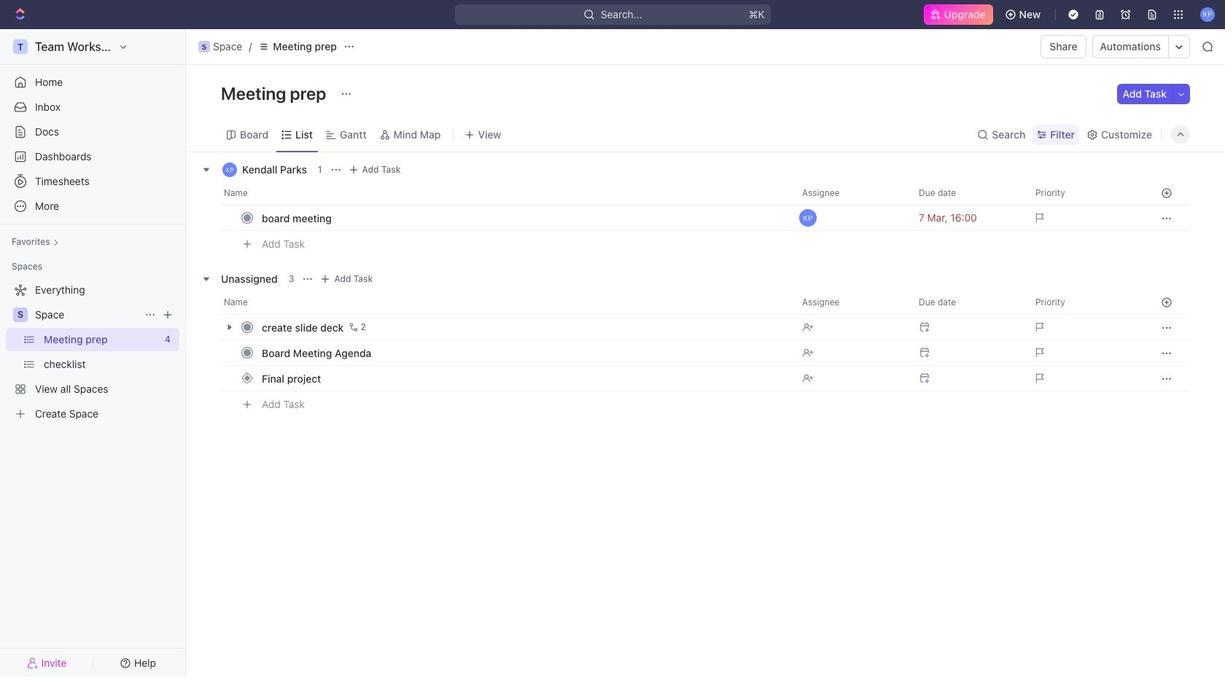 Task type: locate. For each thing, give the bounding box(es) containing it.
sidebar navigation
[[0, 29, 189, 678]]

team workspace, , element
[[13, 39, 28, 54]]

0 horizontal spatial space, , element
[[13, 308, 28, 322]]

invite user image
[[27, 657, 38, 670]]

0 vertical spatial space, , element
[[198, 41, 210, 53]]

1 horizontal spatial space, , element
[[198, 41, 210, 53]]

1 vertical spatial space, , element
[[13, 308, 28, 322]]

space, , element
[[198, 41, 210, 53], [13, 308, 28, 322]]

tree inside sidebar navigation
[[6, 279, 179, 426]]

tree
[[6, 279, 179, 426]]



Task type: describe. For each thing, give the bounding box(es) containing it.
space, , element inside tree
[[13, 308, 28, 322]]



Task type: vqa. For each thing, say whether or not it's contained in the screenshot.
Team Space, , element to the top
no



